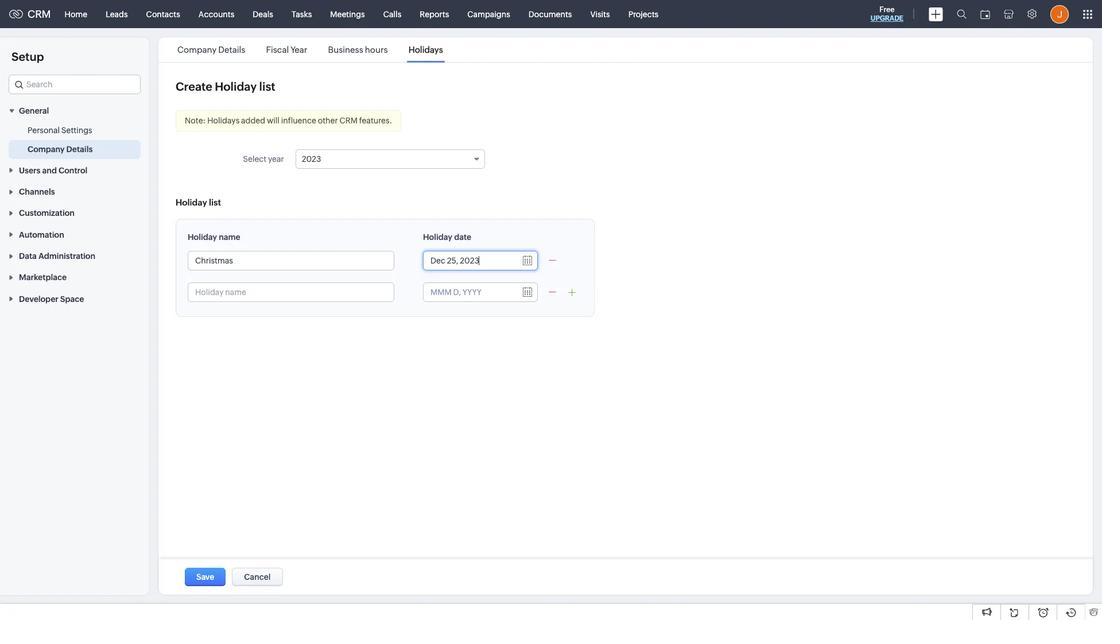 Task type: vqa. For each thing, say whether or not it's contained in the screenshot.
AND
yes



Task type: describe. For each thing, give the bounding box(es) containing it.
documents
[[529, 9, 572, 19]]

contacts link
[[137, 0, 189, 28]]

details inside list
[[218, 45, 246, 55]]

name
[[219, 233, 240, 242]]

holiday name
[[188, 233, 240, 242]]

channels button
[[0, 181, 149, 202]]

company details inside list
[[178, 45, 246, 55]]

tasks
[[292, 9, 312, 19]]

company details inside general region
[[28, 145, 93, 154]]

holiday up added
[[215, 80, 257, 93]]

details inside general region
[[66, 145, 93, 154]]

leads link
[[97, 0, 137, 28]]

meetings link
[[321, 0, 374, 28]]

accounts link
[[189, 0, 244, 28]]

visits link
[[582, 0, 620, 28]]

search image
[[957, 9, 967, 19]]

upgrade
[[871, 14, 904, 22]]

added
[[241, 116, 265, 125]]

1 vertical spatial holidays
[[207, 116, 240, 125]]

users and control
[[19, 166, 87, 175]]

home
[[65, 9, 87, 19]]

users
[[19, 166, 40, 175]]

other
[[318, 116, 338, 125]]

leads
[[106, 9, 128, 19]]

campaigns
[[468, 9, 511, 19]]

create menu image
[[929, 7, 944, 21]]

marketplace button
[[0, 267, 149, 288]]

MMM d, yyyy text field
[[424, 252, 516, 270]]

calls link
[[374, 0, 411, 28]]

list containing company details
[[167, 37, 454, 62]]

fiscal
[[266, 45, 289, 55]]

company inside list
[[178, 45, 217, 55]]

business hours
[[328, 45, 388, 55]]

year
[[268, 155, 284, 164]]

holiday date
[[423, 233, 472, 242]]

1 horizontal spatial list
[[259, 80, 276, 93]]

2023
[[302, 155, 321, 164]]

holiday name text field for mmm d, yyyy text field
[[188, 283, 394, 302]]

save
[[196, 573, 214, 582]]

meetings
[[330, 9, 365, 19]]

0 horizontal spatial company details link
[[28, 144, 93, 155]]

profile image
[[1051, 5, 1070, 23]]

holidays link
[[407, 45, 445, 55]]

select
[[243, 155, 267, 164]]

setup
[[11, 50, 44, 63]]

business
[[328, 45, 363, 55]]

influence
[[281, 116, 316, 125]]

settings
[[61, 126, 92, 135]]

channels
[[19, 187, 55, 196]]

control
[[59, 166, 87, 175]]

reports link
[[411, 0, 459, 28]]

free
[[880, 5, 895, 14]]

fiscal year link
[[265, 45, 309, 55]]

create holiday list
[[176, 80, 276, 93]]

company inside general region
[[28, 145, 65, 154]]

fiscal year
[[266, 45, 308, 55]]



Task type: locate. For each thing, give the bounding box(es) containing it.
holiday for holiday name
[[188, 233, 217, 242]]

customization button
[[0, 202, 149, 224]]

list
[[167, 37, 454, 62]]

calendar image
[[981, 9, 991, 19]]

developer space
[[19, 295, 84, 304]]

deals link
[[244, 0, 283, 28]]

hours
[[365, 45, 388, 55]]

automation button
[[0, 224, 149, 245]]

reports
[[420, 9, 449, 19]]

0 vertical spatial company details
[[178, 45, 246, 55]]

1 vertical spatial details
[[66, 145, 93, 154]]

create menu element
[[922, 0, 951, 28]]

business hours link
[[327, 45, 390, 55]]

general
[[19, 106, 49, 116]]

0 horizontal spatial company
[[28, 145, 65, 154]]

crm
[[28, 8, 51, 20], [340, 116, 358, 125]]

1 horizontal spatial company details link
[[176, 45, 247, 55]]

details down settings
[[66, 145, 93, 154]]

data
[[19, 252, 37, 261]]

personal settings
[[28, 126, 92, 135]]

Holiday name text field
[[188, 252, 394, 270], [188, 283, 394, 302]]

accounts
[[199, 9, 235, 19]]

general button
[[0, 100, 149, 121]]

holiday left name
[[188, 233, 217, 242]]

1 horizontal spatial crm
[[340, 116, 358, 125]]

developer
[[19, 295, 58, 304]]

home link
[[55, 0, 97, 28]]

date
[[454, 233, 472, 242]]

1 holiday name text field from the top
[[188, 252, 394, 270]]

list up will
[[259, 80, 276, 93]]

select year
[[243, 155, 284, 164]]

0 vertical spatial crm
[[28, 8, 51, 20]]

general region
[[0, 121, 149, 159]]

will
[[267, 116, 280, 125]]

1 vertical spatial list
[[209, 198, 221, 207]]

holiday list
[[176, 198, 221, 207]]

1 horizontal spatial company
[[178, 45, 217, 55]]

1 vertical spatial company
[[28, 145, 65, 154]]

holiday up holiday name
[[176, 198, 207, 207]]

projects link
[[620, 0, 668, 28]]

personal settings link
[[28, 125, 92, 136]]

crm left home
[[28, 8, 51, 20]]

details
[[218, 45, 246, 55], [66, 145, 93, 154]]

marketplace
[[19, 273, 67, 282]]

note:
[[185, 116, 206, 125]]

holidays down reports link
[[409, 45, 443, 55]]

2023 field
[[296, 149, 485, 169]]

search element
[[951, 0, 974, 28]]

deals
[[253, 9, 273, 19]]

company details down accounts link
[[178, 45, 246, 55]]

holiday for holiday date
[[423, 233, 453, 242]]

projects
[[629, 9, 659, 19]]

Search text field
[[9, 75, 140, 94]]

company details down personal settings link
[[28, 145, 93, 154]]

0 horizontal spatial list
[[209, 198, 221, 207]]

note: holidays added will influence other crm features.
[[185, 116, 392, 125]]

data administration
[[19, 252, 95, 261]]

0 horizontal spatial details
[[66, 145, 93, 154]]

details up create holiday list at the left top of the page
[[218, 45, 246, 55]]

MMM d, yyyy text field
[[424, 283, 516, 302]]

free upgrade
[[871, 5, 904, 22]]

space
[[60, 295, 84, 304]]

company details
[[178, 45, 246, 55], [28, 145, 93, 154]]

company details link
[[176, 45, 247, 55], [28, 144, 93, 155]]

0 vertical spatial company details link
[[176, 45, 247, 55]]

1 vertical spatial company details link
[[28, 144, 93, 155]]

features.
[[359, 116, 392, 125]]

personal
[[28, 126, 60, 135]]

developer space button
[[0, 288, 149, 309]]

users and control button
[[0, 159, 149, 181]]

company details link down personal settings link
[[28, 144, 93, 155]]

1 horizontal spatial details
[[218, 45, 246, 55]]

holidays right note: at the left
[[207, 116, 240, 125]]

crm link
[[9, 8, 51, 20]]

0 horizontal spatial holidays
[[207, 116, 240, 125]]

holiday
[[215, 80, 257, 93], [176, 198, 207, 207], [188, 233, 217, 242], [423, 233, 453, 242]]

automation
[[19, 230, 64, 239]]

documents link
[[520, 0, 582, 28]]

calls
[[384, 9, 402, 19]]

list up holiday name
[[209, 198, 221, 207]]

create
[[176, 80, 212, 93]]

company up create at top left
[[178, 45, 217, 55]]

campaigns link
[[459, 0, 520, 28]]

0 vertical spatial holiday name text field
[[188, 252, 394, 270]]

contacts
[[146, 9, 180, 19]]

2 holiday name text field from the top
[[188, 283, 394, 302]]

1 horizontal spatial company details
[[178, 45, 246, 55]]

None field
[[9, 75, 141, 94]]

cancel
[[244, 573, 271, 582]]

holidays
[[409, 45, 443, 55], [207, 116, 240, 125]]

visits
[[591, 9, 610, 19]]

list
[[259, 80, 276, 93], [209, 198, 221, 207]]

cancel button
[[232, 568, 283, 586]]

0 vertical spatial details
[[218, 45, 246, 55]]

and
[[42, 166, 57, 175]]

0 horizontal spatial crm
[[28, 8, 51, 20]]

profile element
[[1044, 0, 1076, 28]]

1 vertical spatial crm
[[340, 116, 358, 125]]

data administration button
[[0, 245, 149, 267]]

company details link down accounts link
[[176, 45, 247, 55]]

year
[[291, 45, 308, 55]]

1 horizontal spatial holidays
[[409, 45, 443, 55]]

holiday for holiday list
[[176, 198, 207, 207]]

0 vertical spatial company
[[178, 45, 217, 55]]

save button
[[185, 568, 226, 586]]

1 vertical spatial holiday name text field
[[188, 283, 394, 302]]

0 vertical spatial holidays
[[409, 45, 443, 55]]

crm right other
[[340, 116, 358, 125]]

administration
[[38, 252, 95, 261]]

0 horizontal spatial company details
[[28, 145, 93, 154]]

customization
[[19, 209, 75, 218]]

1 vertical spatial company details
[[28, 145, 93, 154]]

tasks link
[[283, 0, 321, 28]]

company
[[178, 45, 217, 55], [28, 145, 65, 154]]

holiday name text field for mmm d, yyyy text box
[[188, 252, 394, 270]]

0 vertical spatial list
[[259, 80, 276, 93]]

company down personal on the left of page
[[28, 145, 65, 154]]

holiday left date
[[423, 233, 453, 242]]



